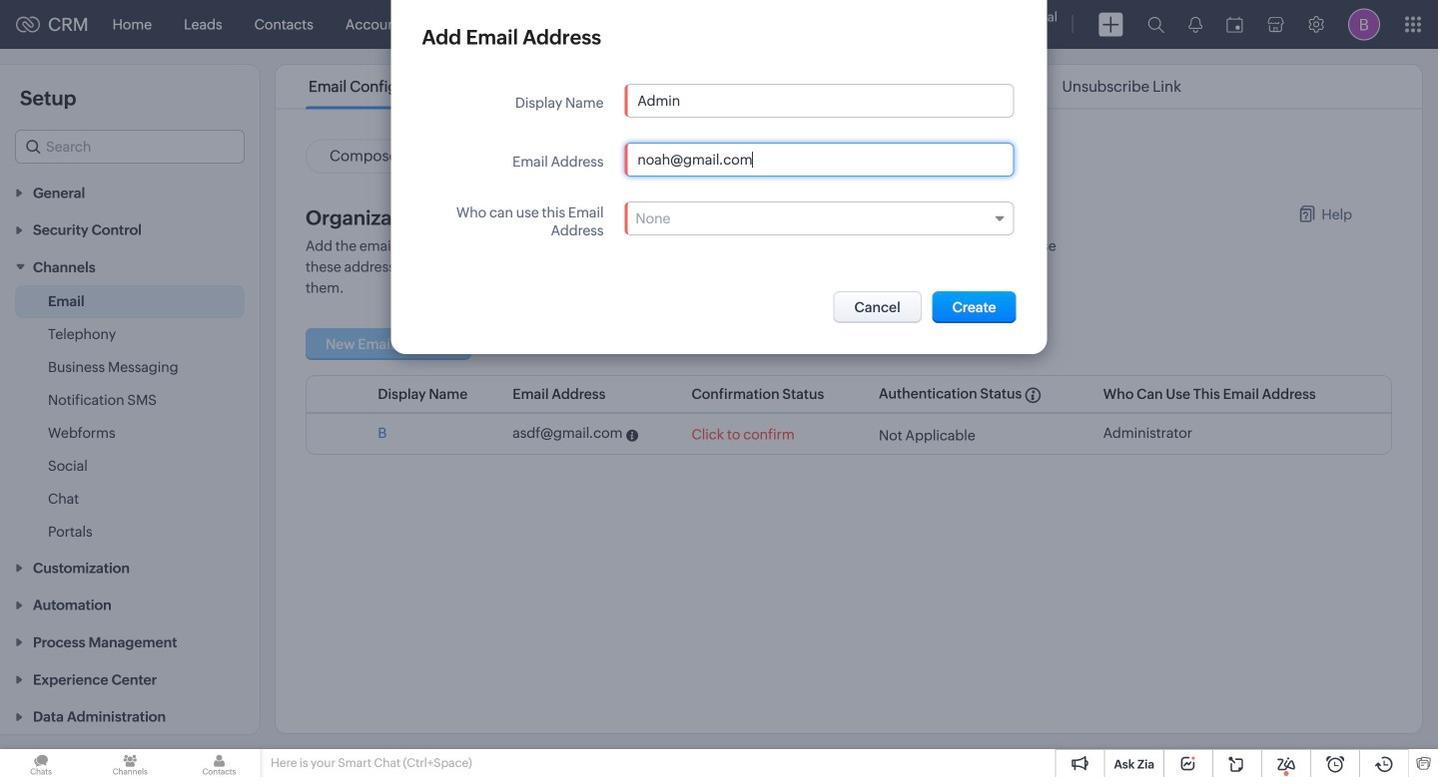 Task type: vqa. For each thing, say whether or not it's contained in the screenshot.
second Settings from right
no



Task type: locate. For each thing, give the bounding box(es) containing it.
list
[[291, 65, 1199, 108]]

None field
[[625, 202, 1014, 236]]

profile image
[[1348, 8, 1380, 40]]

None text field
[[626, 85, 1013, 117], [626, 144, 1013, 176], [626, 85, 1013, 117], [626, 144, 1013, 176]]

profile element
[[1336, 0, 1392, 48]]

region
[[0, 286, 260, 549]]



Task type: describe. For each thing, give the bounding box(es) containing it.
contacts image
[[178, 750, 260, 778]]

logo image
[[16, 16, 40, 32]]

chats image
[[0, 750, 82, 778]]

channels image
[[89, 750, 171, 778]]



